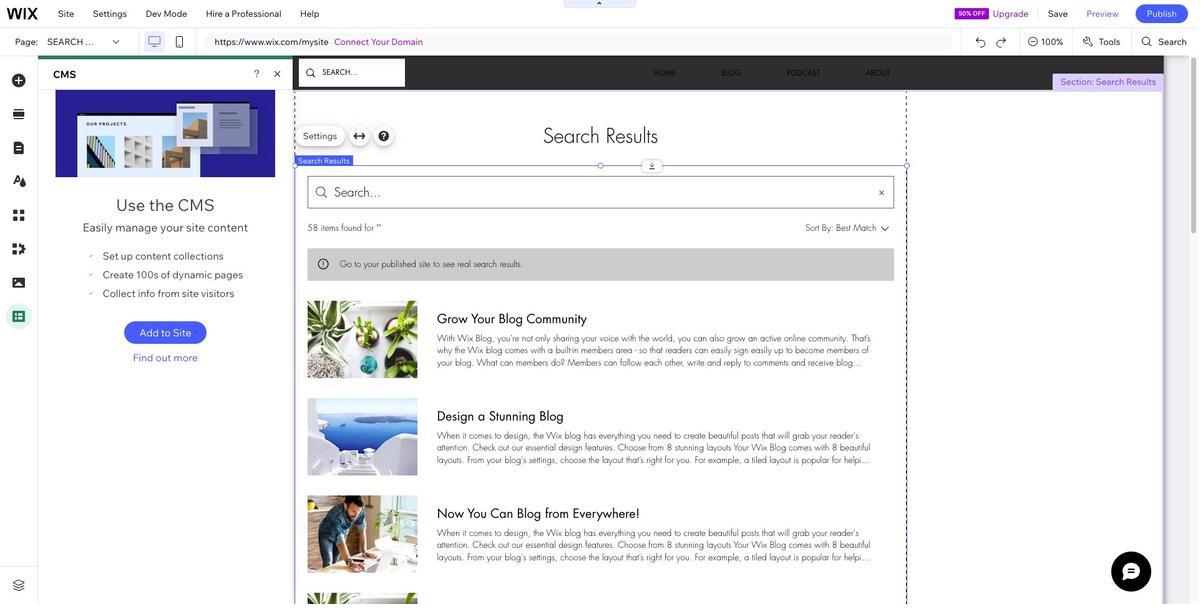 Task type: vqa. For each thing, say whether or not it's contained in the screenshot.
the "Add to Site"
yes



Task type: describe. For each thing, give the bounding box(es) containing it.
search results
[[298, 156, 350, 165]]

results
[[85, 36, 124, 47]]

hire a professional
[[206, 8, 282, 19]]

collect info from site visitors
[[103, 287, 235, 300]]

manage
[[115, 220, 158, 235]]

connect
[[334, 36, 369, 47]]

of
[[161, 269, 170, 281]]

0 horizontal spatial results
[[324, 156, 350, 165]]

publish button
[[1136, 4, 1189, 23]]

use
[[116, 195, 145, 215]]

find out more button
[[124, 352, 207, 364]]

site inside use the cms easily manage your site content
[[186, 220, 205, 235]]

0 vertical spatial cms
[[53, 68, 76, 81]]

create
[[103, 269, 134, 281]]

to
[[161, 327, 171, 339]]

publish
[[1148, 8, 1178, 19]]

0 vertical spatial results
[[1127, 76, 1157, 87]]

content inside use the cms easily manage your site content
[[208, 220, 248, 235]]

upgrade
[[993, 8, 1029, 19]]

dev
[[146, 8, 162, 19]]

dev mode
[[146, 8, 187, 19]]

your
[[371, 36, 390, 47]]

pages
[[215, 269, 243, 281]]

1 vertical spatial search
[[1097, 76, 1125, 87]]

out
[[156, 352, 171, 364]]

0 vertical spatial settings
[[93, 8, 127, 19]]

search
[[47, 36, 83, 47]]

preview
[[1087, 8, 1120, 19]]

1 vertical spatial content
[[135, 250, 171, 262]]

section:
[[1061, 76, 1095, 87]]

add
[[140, 327, 159, 339]]

save button
[[1039, 0, 1078, 27]]

your
[[160, 220, 184, 235]]

search for search
[[1159, 36, 1188, 47]]

up
[[121, 250, 133, 262]]

visitors
[[201, 287, 235, 300]]

info
[[138, 287, 155, 300]]

collections
[[174, 250, 224, 262]]



Task type: locate. For each thing, give the bounding box(es) containing it.
search inside button
[[1159, 36, 1188, 47]]

site right your
[[186, 220, 205, 235]]

1 horizontal spatial site
[[173, 327, 191, 339]]

the
[[149, 195, 174, 215]]

cms
[[53, 68, 76, 81], [178, 195, 215, 215]]

site down dynamic
[[182, 287, 199, 300]]

find
[[133, 352, 153, 364]]

settings up search results
[[303, 131, 337, 142]]

tools button
[[1073, 28, 1132, 56]]

1 vertical spatial settings
[[303, 131, 337, 142]]

set
[[103, 250, 119, 262]]

site
[[186, 220, 205, 235], [182, 287, 199, 300]]

create 100s of dynamic pages
[[103, 269, 243, 281]]

search button
[[1133, 28, 1199, 56]]

off
[[973, 9, 986, 17]]

site inside button
[[173, 327, 191, 339]]

content up the 100s
[[135, 250, 171, 262]]

cms up your
[[178, 195, 215, 215]]

cms down search
[[53, 68, 76, 81]]

domain
[[392, 36, 423, 47]]

tools
[[1100, 36, 1121, 47]]

https://www.wix.com/mysite
[[215, 36, 329, 47]]

collect
[[103, 287, 136, 300]]

a
[[225, 8, 230, 19]]

0 horizontal spatial settings
[[93, 8, 127, 19]]

add to site
[[140, 327, 191, 339]]

1 vertical spatial cms
[[178, 195, 215, 215]]

0 horizontal spatial search
[[298, 156, 323, 165]]

from
[[158, 287, 180, 300]]

100%
[[1042, 36, 1064, 47]]

1 horizontal spatial search
[[1097, 76, 1125, 87]]

dynamic
[[173, 269, 212, 281]]

100% button
[[1022, 28, 1073, 56]]

1 vertical spatial site
[[182, 287, 199, 300]]

0 horizontal spatial site
[[58, 8, 74, 19]]

2 vertical spatial search
[[298, 156, 323, 165]]

search for search results
[[298, 156, 323, 165]]

section: search results
[[1061, 76, 1157, 87]]

0 vertical spatial content
[[208, 220, 248, 235]]

search results
[[47, 36, 124, 47]]

save
[[1049, 8, 1069, 19]]

1 horizontal spatial results
[[1127, 76, 1157, 87]]

results
[[1127, 76, 1157, 87], [324, 156, 350, 165]]

site
[[58, 8, 74, 19], [173, 327, 191, 339]]

50%
[[959, 9, 972, 17]]

0 horizontal spatial cms
[[53, 68, 76, 81]]

https://www.wix.com/mysite connect your domain
[[215, 36, 423, 47]]

settings up results
[[93, 8, 127, 19]]

cms inside use the cms easily manage your site content
[[178, 195, 215, 215]]

more
[[174, 352, 198, 364]]

hire
[[206, 8, 223, 19]]

use the cms easily manage your site content
[[83, 195, 248, 235]]

1 vertical spatial site
[[173, 327, 191, 339]]

site up search
[[58, 8, 74, 19]]

0 vertical spatial site
[[186, 220, 205, 235]]

easily
[[83, 220, 113, 235]]

content up collections
[[208, 220, 248, 235]]

1 vertical spatial results
[[324, 156, 350, 165]]

2 horizontal spatial search
[[1159, 36, 1188, 47]]

0 vertical spatial search
[[1159, 36, 1188, 47]]

mode
[[164, 8, 187, 19]]

set up content collections
[[103, 250, 224, 262]]

1 horizontal spatial cms
[[178, 195, 215, 215]]

1 horizontal spatial content
[[208, 220, 248, 235]]

0 vertical spatial site
[[58, 8, 74, 19]]

settings
[[93, 8, 127, 19], [303, 131, 337, 142]]

find out more
[[133, 352, 198, 364]]

1 horizontal spatial settings
[[303, 131, 337, 142]]

search
[[1159, 36, 1188, 47], [1097, 76, 1125, 87], [298, 156, 323, 165]]

preview button
[[1078, 0, 1129, 27]]

0 horizontal spatial content
[[135, 250, 171, 262]]

content
[[208, 220, 248, 235], [135, 250, 171, 262]]

professional
[[232, 8, 282, 19]]

50% off
[[959, 9, 986, 17]]

site right to
[[173, 327, 191, 339]]

100s
[[136, 269, 159, 281]]

add to site button
[[124, 322, 207, 344]]

help
[[300, 8, 320, 19]]



